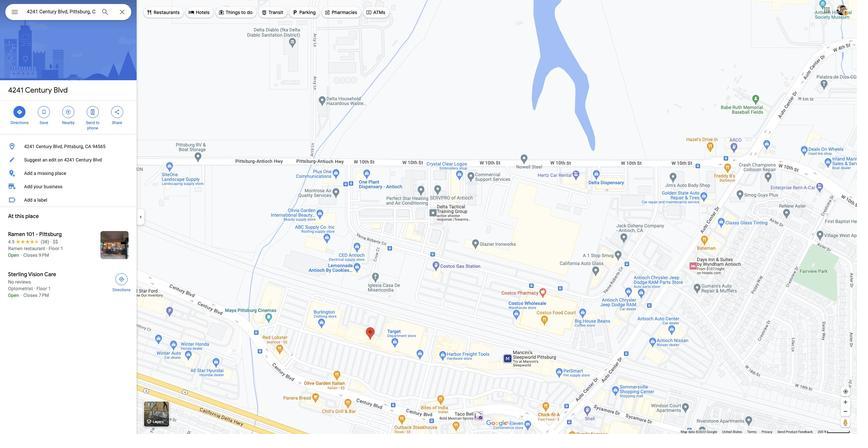 Task type: locate. For each thing, give the bounding box(es) containing it.
101
[[26, 231, 34, 238]]

century
[[25, 86, 52, 95], [36, 144, 52, 149], [76, 157, 92, 163]]

directions down directions "image"
[[113, 288, 131, 293]]

1 horizontal spatial to
[[241, 9, 246, 15]]

0 vertical spatial open
[[8, 253, 19, 258]]

add down suggest
[[24, 171, 32, 176]]

add left your
[[24, 184, 32, 190]]

add for add a label
[[24, 198, 32, 203]]

place right this
[[25, 213, 39, 220]]

open down optometrist
[[8, 293, 19, 298]]

0 vertical spatial ⋅
[[20, 253, 22, 258]]

1 horizontal spatial place
[[55, 171, 66, 176]]

4241 century blvd, pittsburg, ca 94565
[[24, 144, 106, 149]]

1 vertical spatial century
[[36, 144, 52, 149]]

0 vertical spatial place
[[55, 171, 66, 176]]

a inside add a label button
[[34, 198, 36, 203]]

0 vertical spatial ·
[[50, 240, 52, 245]]

4241 up the 
[[8, 86, 23, 95]]

send to phone
[[86, 121, 100, 131]]

0 vertical spatial century
[[25, 86, 52, 95]]

$$
[[53, 240, 58, 245]]

restaurant
[[24, 246, 45, 252]]

zoom out image
[[844, 410, 849, 415]]

1 vertical spatial 1
[[48, 286, 51, 292]]

directions
[[11, 121, 29, 125], [113, 288, 131, 293]]

ramen up 4.5 on the bottom left of the page
[[8, 231, 25, 238]]

4241 century blvd main content
[[0, 0, 137, 435]]

4241 right on
[[64, 157, 75, 163]]

2 ramen from the top
[[8, 246, 23, 252]]

place inside button
[[55, 171, 66, 176]]

0 vertical spatial add
[[24, 171, 32, 176]]

⋅ down optometrist
[[20, 293, 22, 298]]

0 vertical spatial 1
[[60, 246, 63, 252]]

2 vertical spatial add
[[24, 198, 32, 203]]

zoom in image
[[844, 400, 849, 405]]

0 horizontal spatial place
[[25, 213, 39, 220]]

save
[[40, 121, 48, 125]]

1 open from the top
[[8, 253, 19, 258]]

a for missing
[[34, 171, 36, 176]]

footer
[[681, 430, 818, 435]]

0 horizontal spatial 1
[[48, 286, 51, 292]]

(38)
[[41, 240, 49, 245]]

floor up 7 pm
[[36, 286, 47, 292]]


[[325, 9, 331, 16]]

 button
[[5, 4, 24, 21]]

0 vertical spatial send
[[86, 121, 95, 125]]

add a missing place
[[24, 171, 66, 176]]

a
[[34, 171, 36, 176], [34, 198, 36, 203]]

0 vertical spatial closes
[[23, 253, 38, 258]]

0 vertical spatial to
[[241, 9, 246, 15]]

map
[[681, 431, 688, 434]]

google
[[707, 431, 718, 434]]

to
[[241, 9, 246, 15], [96, 121, 100, 125]]

optometrist
[[8, 286, 33, 292]]

1 closes from the top
[[23, 253, 38, 258]]

add
[[24, 171, 32, 176], [24, 184, 32, 190], [24, 198, 32, 203]]

1 up 7 pm
[[48, 286, 51, 292]]

directions image
[[119, 277, 125, 283]]

add a label
[[24, 198, 47, 203]]

0 vertical spatial floor
[[49, 246, 59, 252]]

0 vertical spatial a
[[34, 171, 36, 176]]

1 horizontal spatial 4241
[[24, 144, 35, 149]]

send
[[86, 121, 95, 125], [778, 431, 785, 434]]

2 a from the top
[[34, 198, 36, 203]]

200 ft button
[[818, 431, 851, 434]]

map data ©2023 google
[[681, 431, 718, 434]]

2 closes from the top
[[23, 293, 38, 298]]

floor down · $$
[[49, 246, 59, 252]]

blvd,
[[53, 144, 63, 149]]

2 horizontal spatial 4241
[[64, 157, 75, 163]]

ramen down 4.5 on the bottom left of the page
[[8, 246, 23, 252]]

1 vertical spatial ⋅
[[20, 293, 22, 298]]

parking
[[300, 9, 316, 15]]

1 horizontal spatial directions
[[113, 288, 131, 293]]

1 vertical spatial send
[[778, 431, 785, 434]]

no
[[8, 280, 14, 285]]

1 a from the top
[[34, 171, 36, 176]]

at this place
[[8, 213, 39, 220]]

ramen
[[8, 231, 25, 238], [8, 246, 23, 252]]

open inside ramen restaurant · floor 1 open ⋅ closes 9 pm
[[8, 253, 19, 258]]

pittsburg,
[[64, 144, 84, 149]]

century up an
[[36, 144, 52, 149]]

care
[[44, 272, 56, 278]]

place down on
[[55, 171, 66, 176]]

· $$
[[50, 240, 58, 245]]

1 vertical spatial floor
[[36, 286, 47, 292]]

1 horizontal spatial send
[[778, 431, 785, 434]]

ft
[[825, 431, 827, 434]]

· down (38)
[[46, 246, 47, 252]]

a left label
[[34, 198, 36, 203]]

add a label button
[[0, 194, 137, 207]]

send product feedback
[[778, 431, 813, 434]]

directions inside the actions for 4241 century blvd region
[[11, 121, 29, 125]]

closes down the restaurant
[[23, 253, 38, 258]]

0 horizontal spatial 4241
[[8, 86, 23, 95]]

1 vertical spatial blvd
[[93, 157, 102, 163]]

restaurants
[[154, 9, 180, 15]]

product
[[786, 431, 798, 434]]

united
[[723, 431, 732, 434]]

floor inside ramen restaurant · floor 1 open ⋅ closes 9 pm
[[49, 246, 59, 252]]

century down ca in the left of the page
[[76, 157, 92, 163]]

1 ramen from the top
[[8, 231, 25, 238]]

ramen for ramen restaurant · floor 1 open ⋅ closes 9 pm
[[8, 246, 23, 252]]

1 add from the top
[[24, 171, 32, 176]]

1 vertical spatial ·
[[46, 246, 47, 252]]

none field inside 4241 century blvd, pittsburg, ca 94565 field
[[27, 8, 96, 16]]

1 horizontal spatial ·
[[46, 246, 47, 252]]

footer containing map data ©2023 google
[[681, 430, 818, 435]]

1 vertical spatial add
[[24, 184, 32, 190]]

send inside button
[[778, 431, 785, 434]]

ramen inside ramen restaurant · floor 1 open ⋅ closes 9 pm
[[8, 246, 23, 252]]

1 vertical spatial 4241
[[24, 144, 35, 149]]

footer inside google maps element
[[681, 430, 818, 435]]

2 horizontal spatial ·
[[50, 240, 52, 245]]

to inside  things to do
[[241, 9, 246, 15]]

1 ⋅ from the top
[[20, 253, 22, 258]]


[[11, 7, 19, 17]]

©2023
[[696, 431, 706, 434]]

· left price: moderate "icon" on the bottom left of page
[[50, 240, 52, 245]]

your
[[34, 184, 43, 190]]

blvd
[[54, 86, 68, 95], [93, 157, 102, 163]]

·
[[50, 240, 52, 245], [46, 246, 47, 252], [34, 286, 35, 292]]

a inside add a missing place button
[[34, 171, 36, 176]]

2 ⋅ from the top
[[20, 293, 22, 298]]

send left 'product'
[[778, 431, 785, 434]]

1 vertical spatial closes
[[23, 293, 38, 298]]

0 horizontal spatial floor
[[36, 286, 47, 292]]

to inside send to phone
[[96, 121, 100, 125]]

closes down optometrist
[[23, 293, 38, 298]]

1 vertical spatial place
[[25, 213, 39, 220]]

1 horizontal spatial floor
[[49, 246, 59, 252]]

on
[[58, 157, 63, 163]]

a left missing at the left of the page
[[34, 171, 36, 176]]

3 add from the top
[[24, 198, 32, 203]]

⋅ down 4.5 stars 38 reviews image
[[20, 253, 22, 258]]

2 vertical spatial ·
[[34, 286, 35, 292]]

blvd down 94565 at the top of page
[[93, 157, 102, 163]]

directions down the 
[[11, 121, 29, 125]]


[[366, 9, 372, 16]]

reviews
[[15, 280, 31, 285]]


[[218, 9, 224, 16]]

sterling
[[8, 272, 27, 278]]

floor inside sterling vision care no reviews optometrist · floor 1 open ⋅ closes 7 pm
[[36, 286, 47, 292]]

to up phone
[[96, 121, 100, 125]]

ramen 101 - pittsburg
[[8, 231, 62, 238]]

to left do
[[241, 9, 246, 15]]

floor
[[49, 246, 59, 252], [36, 286, 47, 292]]

4241 for 4241 century blvd, pittsburg, ca 94565
[[24, 144, 35, 149]]

1
[[60, 246, 63, 252], [48, 286, 51, 292]]

open down 4.5 on the bottom left of the page
[[8, 253, 19, 258]]

1 horizontal spatial 1
[[60, 246, 63, 252]]

0 horizontal spatial send
[[86, 121, 95, 125]]

0 vertical spatial blvd
[[54, 86, 68, 95]]

1 horizontal spatial blvd
[[93, 157, 102, 163]]

1 down the pittsburg
[[60, 246, 63, 252]]

directions button
[[109, 272, 135, 293]]

None field
[[27, 8, 96, 16]]

0 vertical spatial directions
[[11, 121, 29, 125]]

layers
[[153, 421, 164, 425]]

century up 
[[25, 86, 52, 95]]

open
[[8, 253, 19, 258], [8, 293, 19, 298]]

states
[[733, 431, 743, 434]]

0 horizontal spatial ·
[[34, 286, 35, 292]]

2 open from the top
[[8, 293, 19, 298]]

· down vision
[[34, 286, 35, 292]]

terms button
[[748, 430, 757, 435]]

-
[[36, 231, 38, 238]]

label
[[37, 198, 47, 203]]

7 pm
[[39, 293, 49, 298]]

an
[[42, 157, 47, 163]]

send inside send to phone
[[86, 121, 95, 125]]

4241 for 4241 century blvd
[[8, 86, 23, 95]]

0 vertical spatial ramen
[[8, 231, 25, 238]]

⋅
[[20, 253, 22, 258], [20, 293, 22, 298]]

0 horizontal spatial directions
[[11, 121, 29, 125]]

1 vertical spatial to
[[96, 121, 100, 125]]

1 vertical spatial a
[[34, 198, 36, 203]]

terms
[[748, 431, 757, 434]]

blvd up 
[[54, 86, 68, 95]]

0 horizontal spatial to
[[96, 121, 100, 125]]

add left label
[[24, 198, 32, 203]]

0 vertical spatial 4241
[[8, 86, 23, 95]]

send up phone
[[86, 121, 95, 125]]

2 add from the top
[[24, 184, 32, 190]]

4241
[[8, 86, 23, 95], [24, 144, 35, 149], [64, 157, 75, 163]]

add for add your business
[[24, 184, 32, 190]]

1 vertical spatial directions
[[113, 288, 131, 293]]

· inside ramen restaurant · floor 1 open ⋅ closes 9 pm
[[46, 246, 47, 252]]

1 vertical spatial open
[[8, 293, 19, 298]]

4241 up suggest
[[24, 144, 35, 149]]

4241 Century Blvd, Pittsburg, CA 94565 field
[[5, 4, 131, 20]]

1 vertical spatial ramen
[[8, 246, 23, 252]]

place
[[55, 171, 66, 176], [25, 213, 39, 220]]



Task type: vqa. For each thing, say whether or not it's contained in the screenshot.
The Send inside SEND PRODUCT FEEDBACK button
yes



Task type: describe. For each thing, give the bounding box(es) containing it.
suggest an edit on 4241 century blvd
[[24, 157, 102, 163]]

send for send product feedback
[[778, 431, 785, 434]]

century for blvd,
[[36, 144, 52, 149]]

pharmacies
[[332, 9, 357, 15]]

suggest an edit on 4241 century blvd button
[[0, 153, 137, 167]]

add your business
[[24, 184, 63, 190]]

sterling vision care no reviews optometrist · floor 1 open ⋅ closes 7 pm
[[8, 272, 56, 298]]

nearby
[[62, 121, 75, 125]]

4241 century blvd
[[8, 86, 68, 95]]

send for send to phone
[[86, 121, 95, 125]]

privacy button
[[762, 430, 773, 435]]

 search field
[[5, 4, 131, 21]]

9 pm
[[39, 253, 49, 258]]

200 ft
[[818, 431, 827, 434]]

ramen restaurant · floor 1 open ⋅ closes 9 pm
[[8, 246, 63, 258]]


[[41, 109, 47, 116]]

google maps element
[[0, 0, 858, 435]]

suggest
[[24, 157, 41, 163]]

do
[[247, 9, 253, 15]]

2 vertical spatial 4241
[[64, 157, 75, 163]]


[[188, 9, 195, 16]]

2 vertical spatial century
[[76, 157, 92, 163]]

4.5
[[8, 240, 15, 245]]

send product feedback button
[[778, 430, 813, 435]]

century for blvd
[[25, 86, 52, 95]]


[[261, 9, 267, 16]]

atms
[[373, 9, 386, 15]]

this
[[15, 213, 24, 220]]


[[65, 109, 71, 116]]

 transit
[[261, 9, 283, 16]]

united states
[[723, 431, 743, 434]]

1 inside sterling vision care no reviews optometrist · floor 1 open ⋅ closes 7 pm
[[48, 286, 51, 292]]

price: moderate image
[[53, 240, 58, 245]]

add a missing place button
[[0, 167, 137, 180]]

privacy
[[762, 431, 773, 434]]

blvd inside button
[[93, 157, 102, 163]]

things
[[226, 9, 240, 15]]

4.5 stars 38 reviews image
[[8, 239, 49, 246]]

hotels
[[196, 9, 210, 15]]

missing
[[37, 171, 54, 176]]

94565
[[92, 144, 106, 149]]

pittsburg
[[39, 231, 62, 238]]

 parking
[[292, 9, 316, 16]]


[[90, 109, 96, 116]]


[[146, 9, 152, 16]]

1 inside ramen restaurant · floor 1 open ⋅ closes 9 pm
[[60, 246, 63, 252]]

vision
[[28, 272, 43, 278]]

actions for 4241 century blvd region
[[0, 101, 137, 134]]

4241 century blvd, pittsburg, ca 94565 button
[[0, 140, 137, 153]]

open inside sterling vision care no reviews optometrist · floor 1 open ⋅ closes 7 pm
[[8, 293, 19, 298]]

business
[[44, 184, 63, 190]]

 restaurants
[[146, 9, 180, 16]]

⋅ inside ramen restaurant · floor 1 open ⋅ closes 9 pm
[[20, 253, 22, 258]]


[[17, 109, 23, 116]]

closes inside ramen restaurant · floor 1 open ⋅ closes 9 pm
[[23, 253, 38, 258]]

collapse side panel image
[[137, 214, 144, 221]]

feedback
[[799, 431, 813, 434]]

phone
[[87, 126, 98, 131]]

⋅ inside sterling vision care no reviews optometrist · floor 1 open ⋅ closes 7 pm
[[20, 293, 22, 298]]

a for label
[[34, 198, 36, 203]]

directions inside button
[[113, 288, 131, 293]]

 atms
[[366, 9, 386, 16]]

 hotels
[[188, 9, 210, 16]]

0 horizontal spatial blvd
[[54, 86, 68, 95]]

· inside sterling vision care no reviews optometrist · floor 1 open ⋅ closes 7 pm
[[34, 286, 35, 292]]

show street view coverage image
[[841, 418, 851, 428]]

at
[[8, 213, 14, 220]]

share
[[112, 121, 122, 125]]


[[114, 109, 120, 116]]

show your location image
[[843, 389, 849, 395]]

200
[[818, 431, 824, 434]]


[[292, 9, 298, 16]]

united states button
[[723, 430, 743, 435]]

closes inside sterling vision care no reviews optometrist · floor 1 open ⋅ closes 7 pm
[[23, 293, 38, 298]]

ca
[[85, 144, 91, 149]]

edit
[[49, 157, 56, 163]]

data
[[689, 431, 695, 434]]

add your business link
[[0, 180, 137, 194]]

ramen for ramen 101 - pittsburg
[[8, 231, 25, 238]]

 pharmacies
[[325, 9, 357, 16]]

 things to do
[[218, 9, 253, 16]]

transit
[[269, 9, 283, 15]]

add for add a missing place
[[24, 171, 32, 176]]



